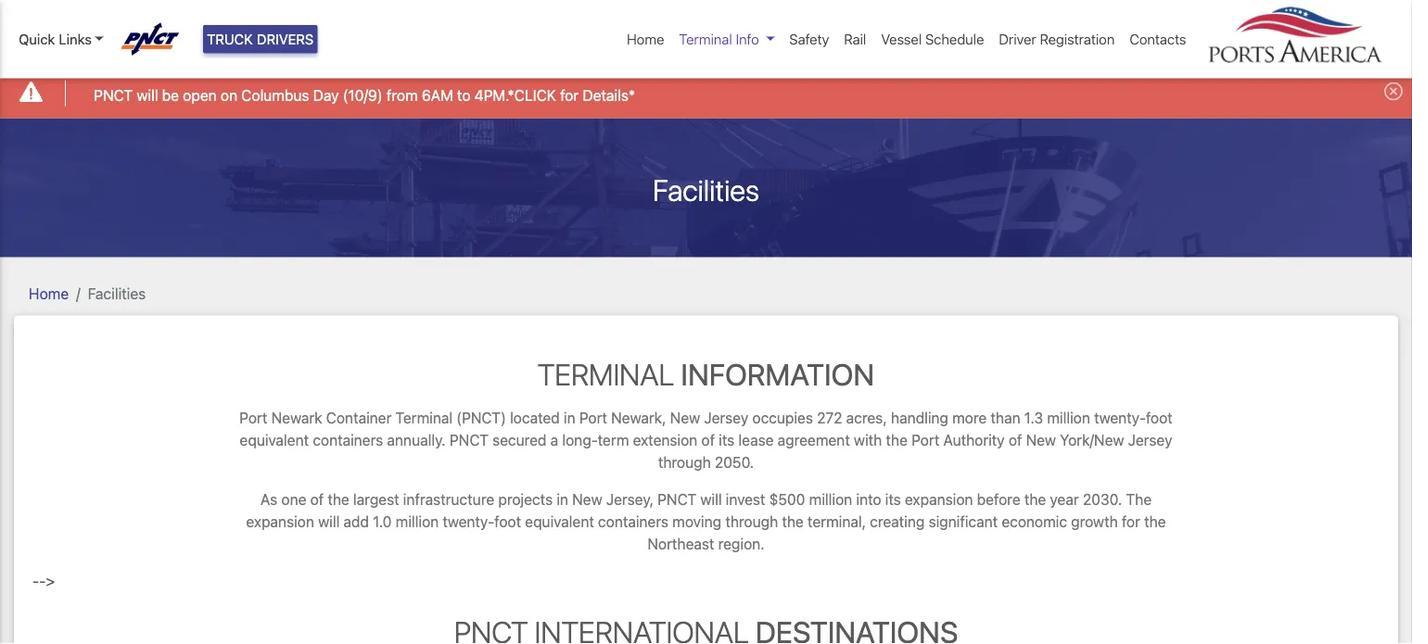 Task type: locate. For each thing, give the bounding box(es) containing it.
through
[[658, 454, 711, 471], [725, 513, 778, 531]]

region.
[[718, 535, 765, 553]]

(pnct)
[[456, 409, 506, 427]]

newark
[[271, 409, 322, 427]]

will left be
[[137, 86, 158, 104]]

-->
[[32, 573, 55, 590]]

projects
[[498, 491, 553, 509]]

in up long-
[[564, 409, 575, 427]]

0 horizontal spatial expansion
[[246, 513, 314, 531]]

million inside 'port newark container terminal (pnct) located in port newark, new jersey occupies 272 acres, handling more than 1.3 million twenty-foot equivalent containers annually. pnct secured a long-term extension of its lease agreement with the port authority of new york/new jersey through 2050.'
[[1047, 409, 1090, 427]]

its up creating
[[885, 491, 901, 509]]

1 horizontal spatial through
[[725, 513, 778, 531]]

equivalent down projects
[[525, 513, 594, 531]]

0 horizontal spatial containers
[[313, 432, 383, 449]]

0 horizontal spatial jersey
[[704, 409, 749, 427]]

moving
[[672, 513, 721, 531]]

before
[[977, 491, 1021, 509]]

0 vertical spatial pnct
[[94, 86, 133, 104]]

day
[[313, 86, 339, 104]]

into
[[856, 491, 881, 509]]

2 vertical spatial million
[[396, 513, 439, 531]]

secured
[[492, 432, 547, 449]]

through down extension
[[658, 454, 711, 471]]

terminal inside 'port newark container terminal (pnct) located in port newark, new jersey occupies 272 acres, handling more than 1.3 million twenty-foot equivalent containers annually. pnct secured a long-term extension of its lease agreement with the port authority of new york/new jersey through 2050.'
[[395, 409, 453, 427]]

0 vertical spatial terminal
[[679, 31, 732, 47]]

0 vertical spatial through
[[658, 454, 711, 471]]

0 vertical spatial foot
[[1146, 409, 1173, 427]]

home link
[[619, 21, 672, 57], [29, 285, 69, 302]]

1 horizontal spatial facilities
[[653, 172, 759, 207]]

equivalent down newark
[[240, 432, 309, 449]]

port up long-
[[579, 409, 607, 427]]

0 vertical spatial twenty-
[[1094, 409, 1146, 427]]

pnct inside pnct will be open on columbus day (10/9) from 6am to 4pm.*click for details* link
[[94, 86, 133, 104]]

vessel schedule link
[[874, 21, 992, 57]]

for left details*
[[560, 86, 579, 104]]

0 horizontal spatial home
[[29, 285, 69, 302]]

in
[[564, 409, 575, 427], [557, 491, 568, 509]]

0 vertical spatial home
[[627, 31, 664, 47]]

1 horizontal spatial its
[[885, 491, 901, 509]]

0 horizontal spatial of
[[310, 491, 324, 509]]

1 horizontal spatial new
[[670, 409, 700, 427]]

its inside 'port newark container terminal (pnct) located in port newark, new jersey occupies 272 acres, handling more than 1.3 million twenty-foot equivalent containers annually. pnct secured a long-term extension of its lease agreement with the port authority of new york/new jersey through 2050.'
[[719, 432, 735, 449]]

the right "with"
[[886, 432, 908, 449]]

its up 2050.
[[719, 432, 735, 449]]

0 horizontal spatial port
[[239, 409, 267, 427]]

containers down container
[[313, 432, 383, 449]]

expansion up the significant
[[905, 491, 973, 509]]

twenty- inside as one of the largest infrastructure projects in new jersey, pnct will invest $500 million into its expansion before the year 2030. the expansion will add 1.0 million twenty-foot equivalent containers moving through the terminal, creating significant economic growth for the northeast region.
[[443, 513, 494, 531]]

containers down jersey,
[[598, 513, 669, 531]]

port newark container terminal (pnct) located in port newark, new jersey occupies 272 acres, handling more than 1.3 million twenty-foot equivalent containers annually. pnct secured a long-term extension of its lease agreement with the port authority of new york/new jersey through 2050.
[[239, 409, 1173, 471]]

pnct left be
[[94, 86, 133, 104]]

driver registration link
[[992, 21, 1122, 57]]

1 horizontal spatial twenty-
[[1094, 409, 1146, 427]]

expansion
[[905, 491, 973, 509], [246, 513, 314, 531]]

on
[[221, 86, 237, 104]]

0 horizontal spatial home link
[[29, 285, 69, 302]]

1 vertical spatial jersey
[[1128, 432, 1172, 449]]

1 vertical spatial new
[[1026, 432, 1056, 449]]

expansion down as
[[246, 513, 314, 531]]

1 horizontal spatial pnct
[[450, 432, 489, 449]]

terminal inside "link"
[[679, 31, 732, 47]]

0 horizontal spatial through
[[658, 454, 711, 471]]

-
[[32, 573, 39, 590], [39, 573, 46, 590]]

jersey right york/new
[[1128, 432, 1172, 449]]

million up terminal,
[[809, 491, 852, 509]]

new down 1.3
[[1026, 432, 1056, 449]]

foot inside 'port newark container terminal (pnct) located in port newark, new jersey occupies 272 acres, handling more than 1.3 million twenty-foot equivalent containers annually. pnct secured a long-term extension of its lease agreement with the port authority of new york/new jersey through 2050.'
[[1146, 409, 1173, 427]]

1 vertical spatial facilities
[[88, 285, 146, 302]]

pnct inside as one of the largest infrastructure projects in new jersey, pnct will invest $500 million into its expansion before the year 2030. the expansion will add 1.0 million twenty-foot equivalent containers moving through the terminal, creating significant economic growth for the northeast region.
[[658, 491, 697, 509]]

jersey up lease at the bottom right of page
[[704, 409, 749, 427]]

new
[[670, 409, 700, 427], [1026, 432, 1056, 449], [572, 491, 602, 509]]

2 horizontal spatial of
[[1009, 432, 1022, 449]]

0 horizontal spatial equivalent
[[240, 432, 309, 449]]

1 horizontal spatial jersey
[[1128, 432, 1172, 449]]

terminal for terminal info
[[679, 31, 732, 47]]

pnct down (pnct)
[[450, 432, 489, 449]]

1 vertical spatial equivalent
[[525, 513, 594, 531]]

1 vertical spatial its
[[885, 491, 901, 509]]

2 horizontal spatial terminal
[[679, 31, 732, 47]]

0 horizontal spatial will
[[137, 86, 158, 104]]

1 horizontal spatial for
[[1122, 513, 1140, 531]]

2 horizontal spatial million
[[1047, 409, 1090, 427]]

equivalent
[[240, 432, 309, 449], [525, 513, 594, 531]]

$500
[[769, 491, 805, 509]]

0 vertical spatial equivalent
[[240, 432, 309, 449]]

as
[[260, 491, 277, 509]]

foot up the the at the right
[[1146, 409, 1173, 427]]

0 vertical spatial jersey
[[704, 409, 749, 427]]

1 vertical spatial for
[[1122, 513, 1140, 531]]

twenty- up york/new
[[1094, 409, 1146, 427]]

new up extension
[[670, 409, 700, 427]]

1 vertical spatial expansion
[[246, 513, 314, 531]]

pnct
[[94, 86, 133, 104], [450, 432, 489, 449], [658, 491, 697, 509]]

pnct up moving
[[658, 491, 697, 509]]

annually.
[[387, 432, 446, 449]]

million
[[1047, 409, 1090, 427], [809, 491, 852, 509], [396, 513, 439, 531]]

0 horizontal spatial terminal
[[395, 409, 453, 427]]

0 vertical spatial its
[[719, 432, 735, 449]]

through inside as one of the largest infrastructure projects in new jersey, pnct will invest $500 million into its expansion before the year 2030. the expansion will add 1.0 million twenty-foot equivalent containers moving through the terminal, creating significant economic growth for the northeast region.
[[725, 513, 778, 531]]

0 vertical spatial facilities
[[653, 172, 759, 207]]

contacts link
[[1122, 21, 1194, 57]]

1 vertical spatial through
[[725, 513, 778, 531]]

the inside 'port newark container terminal (pnct) located in port newark, new jersey occupies 272 acres, handling more than 1.3 million twenty-foot equivalent containers annually. pnct secured a long-term extension of its lease agreement with the port authority of new york/new jersey through 2050.'
[[886, 432, 908, 449]]

1 vertical spatial pnct
[[450, 432, 489, 449]]

pnct will be open on columbus day (10/9) from 6am to 4pm.*click for details*
[[94, 86, 635, 104]]

creating
[[870, 513, 925, 531]]

1.0
[[373, 513, 392, 531]]

2 - from the left
[[39, 573, 46, 590]]

0 horizontal spatial million
[[396, 513, 439, 531]]

2 vertical spatial will
[[318, 513, 340, 531]]

0 vertical spatial for
[[560, 86, 579, 104]]

contacts
[[1130, 31, 1186, 47]]

1.3
[[1024, 409, 1043, 427]]

0 horizontal spatial its
[[719, 432, 735, 449]]

quick links link
[[19, 29, 104, 50]]

0 vertical spatial home link
[[619, 21, 672, 57]]

1 vertical spatial foot
[[494, 513, 521, 531]]

0 vertical spatial million
[[1047, 409, 1090, 427]]

1 vertical spatial twenty-
[[443, 513, 494, 531]]

will up moving
[[700, 491, 722, 509]]

new inside as one of the largest infrastructure projects in new jersey, pnct will invest $500 million into its expansion before the year 2030. the expansion will add 1.0 million twenty-foot equivalent containers moving through the terminal, creating significant economic growth for the northeast region.
[[572, 491, 602, 509]]

of right one
[[310, 491, 324, 509]]

truck drivers
[[207, 31, 314, 47]]

port down "handling"
[[912, 432, 940, 449]]

for down the the at the right
[[1122, 513, 1140, 531]]

port
[[239, 409, 267, 427], [579, 409, 607, 427], [912, 432, 940, 449]]

1 vertical spatial terminal
[[538, 357, 674, 392]]

1 horizontal spatial expansion
[[905, 491, 973, 509]]

0 horizontal spatial twenty-
[[443, 513, 494, 531]]

details*
[[583, 86, 635, 104]]

2 vertical spatial terminal
[[395, 409, 453, 427]]

for inside alert
[[560, 86, 579, 104]]

0 horizontal spatial for
[[560, 86, 579, 104]]

2 horizontal spatial new
[[1026, 432, 1056, 449]]

0 vertical spatial expansion
[[905, 491, 973, 509]]

foot
[[1146, 409, 1173, 427], [494, 513, 521, 531]]

0 vertical spatial in
[[564, 409, 575, 427]]

container
[[326, 409, 392, 427]]

1 vertical spatial containers
[[598, 513, 669, 531]]

infrastructure
[[403, 491, 494, 509]]

port left newark
[[239, 409, 267, 427]]

in right projects
[[557, 491, 568, 509]]

1 horizontal spatial equivalent
[[525, 513, 594, 531]]

0 horizontal spatial facilities
[[88, 285, 146, 302]]

1 horizontal spatial terminal
[[538, 357, 674, 392]]

1 vertical spatial million
[[809, 491, 852, 509]]

of inside as one of the largest infrastructure projects in new jersey, pnct will invest $500 million into its expansion before the year 2030. the expansion will add 1.0 million twenty-foot equivalent containers moving through the terminal, creating significant economic growth for the northeast region.
[[310, 491, 324, 509]]

northeast
[[648, 535, 714, 553]]

in inside 'port newark container terminal (pnct) located in port newark, new jersey occupies 272 acres, handling more than 1.3 million twenty-foot equivalent containers annually. pnct secured a long-term extension of its lease agreement with the port authority of new york/new jersey through 2050.'
[[564, 409, 575, 427]]

significant
[[929, 513, 998, 531]]

2 vertical spatial pnct
[[658, 491, 697, 509]]

0 horizontal spatial pnct
[[94, 86, 133, 104]]

of down than in the right bottom of the page
[[1009, 432, 1022, 449]]

0 horizontal spatial new
[[572, 491, 602, 509]]

1 horizontal spatial foot
[[1146, 409, 1173, 427]]

quick
[[19, 31, 55, 47]]

of up 2050.
[[701, 432, 715, 449]]

will left add
[[318, 513, 340, 531]]

foot down projects
[[494, 513, 521, 531]]

containers inside as one of the largest infrastructure projects in new jersey, pnct will invest $500 million into its expansion before the year 2030. the expansion will add 1.0 million twenty-foot equivalent containers moving through the terminal, creating significant economic growth for the northeast region.
[[598, 513, 669, 531]]

the
[[1126, 491, 1152, 509]]

twenty-
[[1094, 409, 1146, 427], [443, 513, 494, 531]]

2030.
[[1083, 491, 1122, 509]]

1 horizontal spatial will
[[318, 513, 340, 531]]

jersey
[[704, 409, 749, 427], [1128, 432, 1172, 449]]

twenty- down "infrastructure" at left bottom
[[443, 513, 494, 531]]

the
[[886, 432, 908, 449], [328, 491, 349, 509], [1024, 491, 1046, 509], [782, 513, 804, 531], [1144, 513, 1166, 531]]

new left jersey,
[[572, 491, 602, 509]]

1 vertical spatial home link
[[29, 285, 69, 302]]

will
[[137, 86, 158, 104], [700, 491, 722, 509], [318, 513, 340, 531]]

largest
[[353, 491, 399, 509]]

million right 1.0
[[396, 513, 439, 531]]

containers
[[313, 432, 383, 449], [598, 513, 669, 531]]

0 horizontal spatial foot
[[494, 513, 521, 531]]

invest
[[726, 491, 765, 509]]

one
[[281, 491, 306, 509]]

>
[[46, 573, 55, 590]]

newark,
[[611, 409, 666, 427]]

2 vertical spatial new
[[572, 491, 602, 509]]

6am
[[422, 86, 453, 104]]

1 horizontal spatial home
[[627, 31, 664, 47]]

1 vertical spatial will
[[700, 491, 722, 509]]

1 vertical spatial in
[[557, 491, 568, 509]]

million up york/new
[[1047, 409, 1090, 427]]

long-
[[562, 432, 598, 449]]

home
[[627, 31, 664, 47], [29, 285, 69, 302]]

drivers
[[257, 31, 314, 47]]

1 horizontal spatial of
[[701, 432, 715, 449]]

pnct will be open on columbus day (10/9) from 6am to 4pm.*click for details* link
[[94, 84, 635, 106]]

growth
[[1071, 513, 1118, 531]]

0 vertical spatial will
[[137, 86, 158, 104]]

terminal up 'newark,'
[[538, 357, 674, 392]]

its
[[719, 432, 735, 449], [885, 491, 901, 509]]

terminal up annually.
[[395, 409, 453, 427]]

1 horizontal spatial containers
[[598, 513, 669, 531]]

2 horizontal spatial pnct
[[658, 491, 697, 509]]

of
[[701, 432, 715, 449], [1009, 432, 1022, 449], [310, 491, 324, 509]]

0 vertical spatial containers
[[313, 432, 383, 449]]

terminal left info
[[679, 31, 732, 47]]

through down invest
[[725, 513, 778, 531]]

will inside alert
[[137, 86, 158, 104]]



Task type: vqa. For each thing, say whether or not it's contained in the screenshot.
the bottom Pnct
yes



Task type: describe. For each thing, give the bounding box(es) containing it.
than
[[991, 409, 1021, 427]]

safety
[[789, 31, 829, 47]]

terminal info link
[[672, 21, 782, 57]]

information
[[681, 357, 875, 392]]

truck
[[207, 31, 253, 47]]

terminal,
[[808, 513, 866, 531]]

terminal info
[[679, 31, 759, 47]]

safety link
[[782, 21, 837, 57]]

close image
[[1384, 82, 1403, 100]]

extension
[[633, 432, 698, 449]]

4pm.*click
[[474, 86, 556, 104]]

agreement
[[778, 432, 850, 449]]

registration
[[1040, 31, 1115, 47]]

1 horizontal spatial port
[[579, 409, 607, 427]]

quick links
[[19, 31, 92, 47]]

the down $500 at the right of the page
[[782, 513, 804, 531]]

columbus
[[241, 86, 309, 104]]

occupies
[[752, 409, 813, 427]]

term
[[598, 432, 629, 449]]

for inside as one of the largest infrastructure projects in new jersey, pnct will invest $500 million into its expansion before the year 2030. the expansion will add 1.0 million twenty-foot equivalent containers moving through the terminal, creating significant economic growth for the northeast region.
[[1122, 513, 1140, 531]]

as one of the largest infrastructure projects in new jersey, pnct will invest $500 million into its expansion before the year 2030. the expansion will add 1.0 million twenty-foot equivalent containers moving through the terminal, creating significant economic growth for the northeast region.
[[246, 491, 1166, 553]]

vessel schedule
[[881, 31, 984, 47]]

0 vertical spatial new
[[670, 409, 700, 427]]

in inside as one of the largest infrastructure projects in new jersey, pnct will invest $500 million into its expansion before the year 2030. the expansion will add 1.0 million twenty-foot equivalent containers moving through the terminal, creating significant economic growth for the northeast region.
[[557, 491, 568, 509]]

1 - from the left
[[32, 573, 39, 590]]

authority
[[943, 432, 1005, 449]]

info
[[736, 31, 759, 47]]

2 horizontal spatial will
[[700, 491, 722, 509]]

driver registration
[[999, 31, 1115, 47]]

pnct inside 'port newark container terminal (pnct) located in port newark, new jersey occupies 272 acres, handling more than 1.3 million twenty-foot equivalent containers annually. pnct secured a long-term extension of its lease agreement with the port authority of new york/new jersey through 2050.'
[[450, 432, 489, 449]]

the down the the at the right
[[1144, 513, 1166, 531]]

located
[[510, 409, 560, 427]]

driver
[[999, 31, 1036, 47]]

lease
[[739, 432, 774, 449]]

1 vertical spatial home
[[29, 285, 69, 302]]

rail
[[844, 31, 866, 47]]

vessel
[[881, 31, 922, 47]]

equivalent inside as one of the largest infrastructure projects in new jersey, pnct will invest $500 million into its expansion before the year 2030. the expansion will add 1.0 million twenty-foot equivalent containers moving through the terminal, creating significant economic growth for the northeast region.
[[525, 513, 594, 531]]

foot inside as one of the largest infrastructure projects in new jersey, pnct will invest $500 million into its expansion before the year 2030. the expansion will add 1.0 million twenty-foot equivalent containers moving through the terminal, creating significant economic growth for the northeast region.
[[494, 513, 521, 531]]

containers inside 'port newark container terminal (pnct) located in port newark, new jersey occupies 272 acres, handling more than 1.3 million twenty-foot equivalent containers annually. pnct secured a long-term extension of its lease agreement with the port authority of new york/new jersey through 2050.'
[[313, 432, 383, 449]]

terminal information
[[538, 357, 875, 392]]

truck drivers link
[[203, 25, 317, 53]]

terminal for terminal information
[[538, 357, 674, 392]]

1 horizontal spatial home link
[[619, 21, 672, 57]]

2050.
[[715, 454, 754, 471]]

with
[[854, 432, 882, 449]]

twenty- inside 'port newark container terminal (pnct) located in port newark, new jersey occupies 272 acres, handling more than 1.3 million twenty-foot equivalent containers annually. pnct secured a long-term extension of its lease agreement with the port authority of new york/new jersey through 2050.'
[[1094, 409, 1146, 427]]

handling
[[891, 409, 949, 427]]

york/new
[[1060, 432, 1124, 449]]

acres,
[[846, 409, 887, 427]]

be
[[162, 86, 179, 104]]

the up add
[[328, 491, 349, 509]]

1 horizontal spatial million
[[809, 491, 852, 509]]

equivalent inside 'port newark container terminal (pnct) located in port newark, new jersey occupies 272 acres, handling more than 1.3 million twenty-foot equivalent containers annually. pnct secured a long-term extension of its lease agreement with the port authority of new york/new jersey through 2050.'
[[240, 432, 309, 449]]

2 horizontal spatial port
[[912, 432, 940, 449]]

to
[[457, 86, 471, 104]]

open
[[183, 86, 217, 104]]

pnct will be open on columbus day (10/9) from 6am to 4pm.*click for details* alert
[[0, 68, 1412, 118]]

add
[[344, 513, 369, 531]]

rail link
[[837, 21, 874, 57]]

from
[[387, 86, 418, 104]]

272
[[817, 409, 842, 427]]

its inside as one of the largest infrastructure projects in new jersey, pnct will invest $500 million into its expansion before the year 2030. the expansion will add 1.0 million twenty-foot equivalent containers moving through the terminal, creating significant economic growth for the northeast region.
[[885, 491, 901, 509]]

(10/9)
[[343, 86, 383, 104]]

jersey,
[[606, 491, 654, 509]]

schedule
[[925, 31, 984, 47]]

year
[[1050, 491, 1079, 509]]

economic
[[1002, 513, 1067, 531]]

more
[[952, 409, 987, 427]]

a
[[550, 432, 558, 449]]

through inside 'port newark container terminal (pnct) located in port newark, new jersey occupies 272 acres, handling more than 1.3 million twenty-foot equivalent containers annually. pnct secured a long-term extension of its lease agreement with the port authority of new york/new jersey through 2050.'
[[658, 454, 711, 471]]

links
[[59, 31, 92, 47]]

the up economic
[[1024, 491, 1046, 509]]



